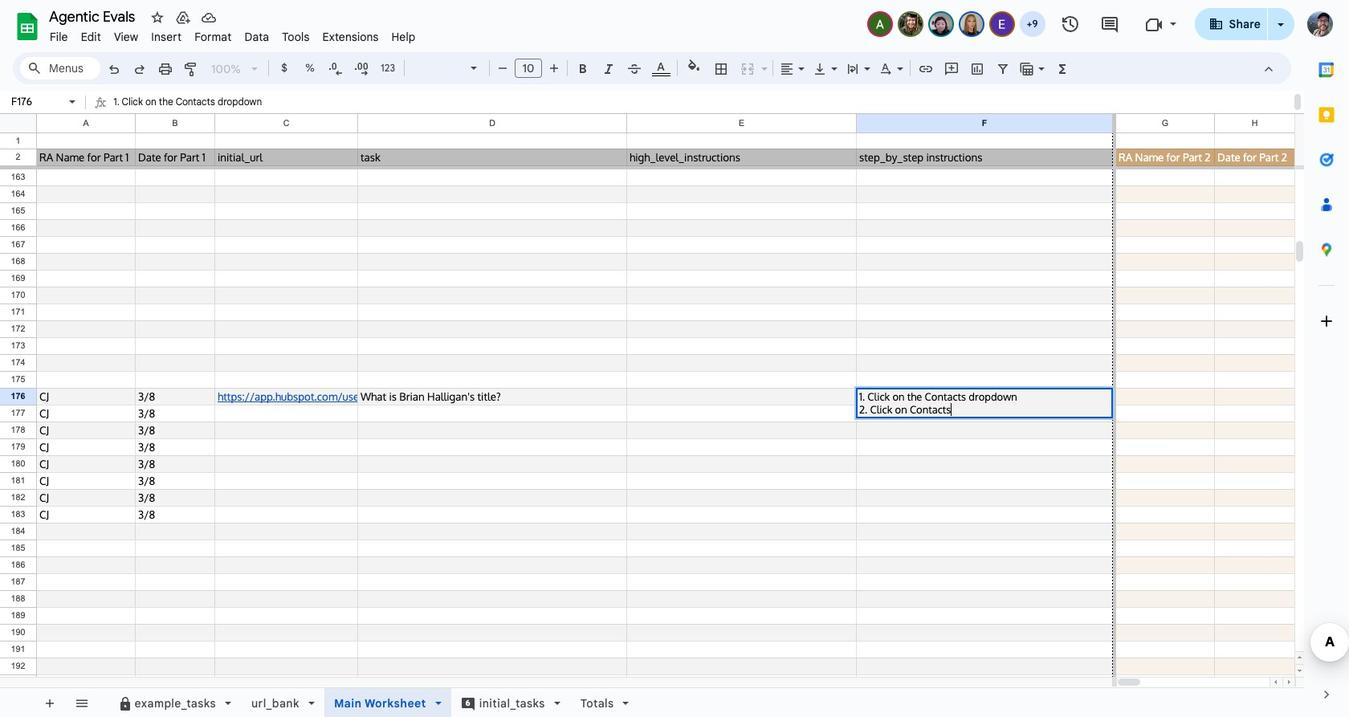 Task type: describe. For each thing, give the bounding box(es) containing it.
extensions
[[323, 30, 379, 44]]

totals button
[[570, 688, 640, 717]]

example_tasks button
[[107, 688, 242, 717]]

quick sharing actions image
[[1278, 23, 1285, 48]]

main worksheet
[[334, 697, 426, 711]]

Star checkbox
[[116, 0, 182, 59]]

name box (⌘ + j) element
[[5, 92, 80, 112]]

borders image
[[712, 57, 731, 80]]

url_bank
[[251, 697, 300, 711]]

help
[[392, 30, 416, 44]]

Rename text field
[[43, 6, 145, 26]]

1. click on the contacts dropdown 2. click on contacts inside menu bar banner
[[113, 96, 262, 126]]

$
[[281, 61, 288, 75]]

text color image
[[652, 57, 670, 76]]

+9 button
[[1018, 10, 1047, 39]]

data
[[245, 30, 269, 44]]

Font size field
[[515, 59, 549, 79]]

help menu item
[[385, 27, 422, 47]]

edit menu item
[[74, 27, 108, 47]]

main worksheet button
[[324, 688, 451, 717]]

toolbar containing example_tasks
[[102, 688, 654, 717]]

Menus field
[[20, 57, 100, 80]]

the inside f176 field
[[908, 390, 923, 403]]

all sheets image
[[68, 690, 94, 716]]

main
[[334, 697, 362, 711]]

1 vertical spatial 1. click on the contacts dropdown 2. click on contacts
[[860, 390, 1018, 416]]

menu bar inside menu bar banner
[[43, 21, 422, 47]]

the inside menu bar banner
[[159, 96, 173, 108]]

worksheet
[[365, 697, 426, 711]]

share
[[1230, 17, 1261, 31]]

format menu item
[[188, 27, 238, 47]]

% button
[[298, 56, 322, 80]]

katherine seehafer image
[[960, 13, 983, 35]]

edit
[[81, 30, 101, 44]]

example_tasks
[[135, 697, 216, 711]]

eesa khan image
[[991, 13, 1013, 35]]

Zoom field
[[205, 57, 265, 81]]

Font size text field
[[516, 59, 541, 78]]

3 toolbar from the left
[[657, 688, 660, 717]]



Task type: locate. For each thing, give the bounding box(es) containing it.
menu bar
[[43, 21, 422, 47]]

angela cha image
[[869, 13, 891, 35]]

fill color image
[[685, 57, 703, 76]]

1.
[[113, 96, 120, 108], [860, 390, 865, 403]]

tab list
[[1305, 47, 1350, 672]]

0 horizontal spatial toolbar
[[33, 688, 100, 717]]

%
[[305, 61, 315, 75]]

share button
[[1195, 8, 1269, 40]]

insert
[[151, 30, 182, 44]]

on
[[145, 96, 156, 108], [147, 114, 158, 126], [893, 390, 905, 403], [895, 403, 908, 416]]

6
[[466, 698, 471, 709]]

$ button
[[272, 56, 296, 80]]

1 horizontal spatial 1. click on the contacts dropdown 2. click on contacts
[[860, 390, 1018, 416]]

view menu item
[[108, 27, 145, 47]]

0 horizontal spatial 2.
[[113, 114, 121, 126]]

123
[[381, 62, 395, 74]]

main toolbar
[[100, 56, 1077, 83]]

0 horizontal spatial 1.
[[113, 96, 120, 108]]

2.
[[113, 114, 121, 126], [860, 403, 868, 416]]

0 vertical spatial dropdown
[[218, 96, 262, 108]]

1 horizontal spatial toolbar
[[102, 688, 654, 717]]

click
[[122, 96, 143, 108], [123, 114, 144, 126], [868, 390, 890, 403], [870, 403, 893, 416]]

1. inside f176 field
[[860, 390, 865, 403]]

0 horizontal spatial dropdown
[[218, 96, 262, 108]]

0 vertical spatial the
[[159, 96, 173, 108]]

0 vertical spatial 1.
[[113, 96, 120, 108]]

0 vertical spatial 2.
[[113, 114, 121, 126]]

dropdown
[[218, 96, 262, 108], [969, 390, 1018, 403]]

1 toolbar from the left
[[33, 688, 100, 717]]

1 horizontal spatial the
[[908, 390, 923, 403]]

contacts
[[176, 96, 215, 108], [160, 114, 200, 126], [925, 390, 967, 403], [910, 403, 951, 416]]

1. inside menu bar banner
[[113, 96, 120, 108]]

michele murakami image
[[930, 13, 952, 35]]

tools
[[282, 30, 310, 44]]

+9
[[1027, 18, 1038, 30]]

data menu item
[[238, 27, 276, 47]]

initial_tasks
[[479, 697, 545, 711]]

file menu item
[[43, 27, 74, 47]]

application
[[0, 0, 1350, 717]]

0 horizontal spatial 1. click on the contacts dropdown 2. click on contacts
[[113, 96, 262, 126]]

menu bar containing file
[[43, 21, 422, 47]]

1. click on the contacts dropdown 2. click on contacts
[[113, 96, 262, 126], [860, 390, 1018, 416]]

0 vertical spatial 1. click on the contacts dropdown 2. click on contacts
[[113, 96, 262, 126]]

1 vertical spatial 2.
[[860, 403, 868, 416]]

menu bar banner
[[0, 0, 1350, 717]]

1 vertical spatial 1.
[[860, 390, 865, 403]]

None text field
[[113, 92, 1292, 126], [6, 94, 66, 109], [113, 92, 1292, 126], [6, 94, 66, 109]]

functions image
[[1054, 57, 1072, 80]]

2 horizontal spatial toolbar
[[657, 688, 660, 717]]

totals
[[581, 697, 614, 711]]

F176 field
[[860, 390, 1110, 416]]

select merge type image
[[758, 58, 768, 63]]

dropdown inside menu bar banner
[[218, 96, 262, 108]]

dropdown inside f176 field
[[969, 390, 1018, 403]]

1 horizontal spatial 1.
[[860, 390, 865, 403]]

format
[[195, 30, 232, 44]]

2. inside f176 field
[[860, 403, 868, 416]]

extensions menu item
[[316, 27, 385, 47]]

1 vertical spatial dropdown
[[969, 390, 1018, 403]]

2 toolbar from the left
[[102, 688, 654, 717]]

1 horizontal spatial dropdown
[[969, 390, 1018, 403]]

insert menu item
[[145, 27, 188, 47]]

the
[[159, 96, 173, 108], [908, 390, 923, 403]]

giulia masi image
[[899, 13, 922, 35]]

tab list inside menu bar banner
[[1305, 47, 1350, 672]]

view
[[114, 30, 138, 44]]

Zoom text field
[[207, 58, 246, 80]]

toolbar
[[33, 688, 100, 717], [102, 688, 654, 717], [657, 688, 660, 717]]

0 horizontal spatial the
[[159, 96, 173, 108]]

2. inside menu bar banner
[[113, 114, 121, 126]]

1 vertical spatial the
[[908, 390, 923, 403]]

url_bank button
[[241, 688, 325, 717]]

123 button
[[375, 56, 401, 80]]

1 horizontal spatial 2.
[[860, 403, 868, 416]]

tools menu item
[[276, 27, 316, 47]]

application containing share
[[0, 0, 1350, 717]]

file
[[50, 30, 68, 44]]



Task type: vqa. For each thing, say whether or not it's contained in the screenshot.
Accessibility c "element"
no



